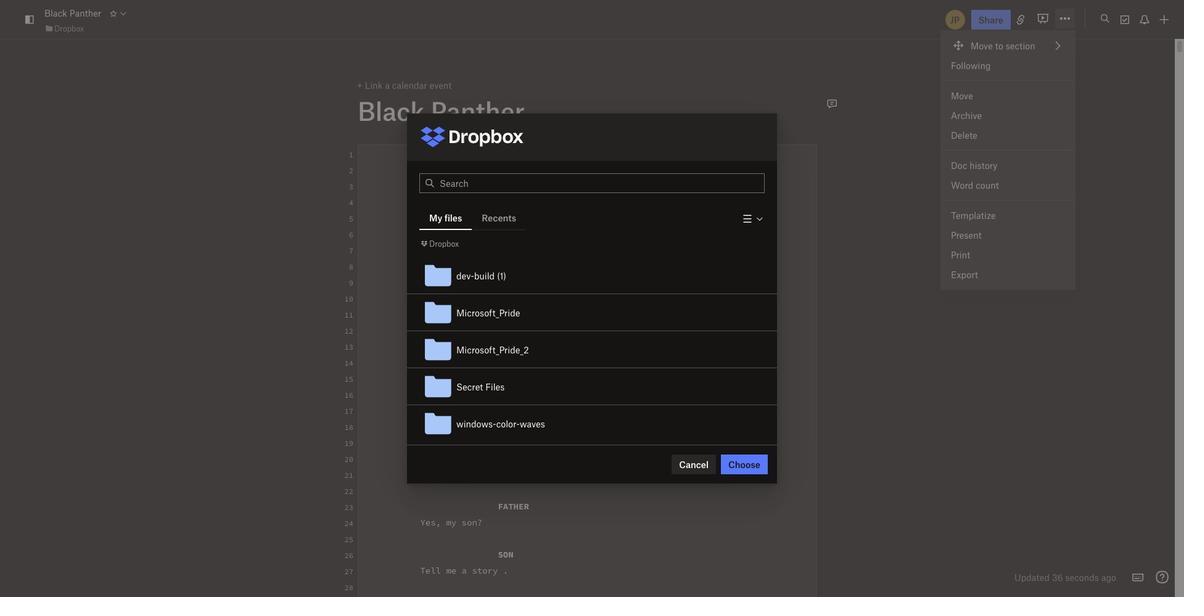 Task type: vqa. For each thing, say whether or not it's contained in the screenshot.
Ago
yes



Task type: locate. For each thing, give the bounding box(es) containing it.
black
[[44, 8, 67, 19], [358, 95, 425, 126]]

1 horizontal spatial black
[[358, 95, 425, 126]]

dropbox down my files
[[429, 239, 459, 249]]

yes,
[[420, 517, 441, 528]]

screen
[[451, 421, 483, 432]]

word count
[[951, 180, 999, 191]]

deep
[[441, 389, 462, 400]]

0 vertical spatial dropbox link
[[44, 22, 84, 34]]

.
[[638, 421, 643, 432], [503, 565, 508, 576]]

1 horizontal spatial dropbox link
[[420, 238, 459, 250]]

(1)
[[497, 270, 506, 281]]

1 vertical spatial .
[[503, 565, 508, 576]]

files
[[486, 381, 505, 392]]

0 vertical spatial dropbox
[[54, 23, 84, 33]]

lit
[[503, 421, 519, 432]]

1 horizontal spatial black panther
[[358, 95, 525, 126]]

cole
[[586, 276, 607, 287]]

. down the son
[[503, 565, 508, 576]]

row group
[[407, 257, 777, 442]]

1 horizontal spatial panther
[[431, 95, 525, 126]]

. right stars
[[638, 421, 643, 432]]

1 horizontal spatial .
[[638, 421, 643, 432]]

menu
[[941, 31, 1075, 289]]

space
[[467, 389, 493, 400]]

robert
[[550, 276, 581, 287]]

black panther
[[44, 8, 101, 19], [358, 95, 525, 126]]

ext.
[[415, 389, 436, 400]]

dropbox down black panther link at the left of the page
[[54, 23, 84, 33]]

0 vertical spatial panther
[[70, 8, 101, 19]]

dropbox link down my
[[420, 238, 459, 250]]

Search text field
[[440, 174, 764, 192]]

seconds
[[1066, 572, 1099, 583]]

panther
[[70, 8, 101, 19], [431, 95, 525, 126]]

dev-build (1)
[[457, 270, 506, 281]]

dropbox for bottom dropbox link
[[429, 239, 459, 249]]

delete
[[951, 130, 978, 141]]

0 horizontal spatial dropbox
[[54, 23, 84, 33]]

son
[[498, 549, 514, 560]]

share
[[979, 14, 1004, 25]]

0 horizontal spatial panther
[[70, 8, 101, 19]]

microsoft_pride
[[457, 307, 520, 318]]

0 horizontal spatial .
[[503, 565, 508, 576]]

black panther
[[363, 164, 565, 175]]

waves
[[520, 418, 545, 429]]

a
[[462, 565, 467, 576]]

archive button
[[941, 105, 1075, 125]]

son?
[[462, 517, 483, 528]]

father
[[498, 501, 529, 512]]

ryan coogler & joe robert cole
[[363, 276, 607, 287]]

templatize
[[951, 210, 996, 221]]

tab list
[[420, 205, 526, 230]]

word count button
[[941, 175, 1075, 195]]

0 vertical spatial black panther
[[44, 8, 101, 19]]

windows-color-waves button
[[420, 405, 777, 442]]

choose
[[729, 459, 761, 470]]

recents
[[482, 212, 516, 223]]

1 vertical spatial dropbox
[[429, 239, 459, 249]]

dev-build (1) button
[[420, 257, 777, 294]]

jp button
[[944, 8, 966, 31]]

secret files
[[457, 381, 505, 392]]

dropbox
[[54, 23, 84, 33], [429, 239, 459, 249]]

tab list containing my files
[[420, 205, 526, 230]]

1 horizontal spatial dropbox
[[429, 239, 459, 249]]

recents tab
[[472, 205, 526, 229]]

ryan
[[451, 276, 472, 287]]

microsoft_pride button
[[420, 294, 777, 331]]

0 horizontal spatial black panther
[[44, 8, 101, 19]]

updated
[[1015, 572, 1050, 583]]

move
[[951, 90, 973, 101]]

dropbox link down black panther link at the left of the page
[[44, 22, 84, 34]]

dropbox link
[[44, 22, 84, 34], [420, 238, 459, 250]]

36
[[1052, 572, 1063, 583]]

0 vertical spatial black
[[44, 8, 67, 19]]

secret files button
[[420, 368, 777, 405]]

doc
[[951, 160, 968, 171]]

templatize button
[[941, 205, 1075, 225]]

ext. deep space
[[363, 389, 493, 400]]

print button
[[941, 245, 1075, 265]]

up
[[524, 421, 534, 432]]

dev-
[[457, 270, 474, 281]]



Task type: describe. For each thing, give the bounding box(es) containing it.
updated 36 seconds ago
[[1015, 572, 1117, 583]]

son tell me a story .
[[363, 549, 514, 576]]

doc history button
[[941, 155, 1075, 175]]

0 vertical spatial .
[[638, 421, 643, 432]]

secret
[[457, 381, 483, 392]]

by
[[540, 421, 550, 432]]

0 horizontal spatial black
[[44, 8, 67, 19]]

cancel
[[679, 459, 709, 470]]

coogler
[[477, 276, 514, 287]]

jp
[[951, 14, 960, 25]]

menu containing following
[[941, 31, 1075, 289]]

files
[[445, 212, 462, 223]]

present button
[[941, 225, 1075, 245]]

ago
[[1102, 572, 1117, 583]]

a dark screen is lit up by twinkling stars .
[[363, 421, 643, 432]]

delete button
[[941, 125, 1075, 145]]

doc history
[[951, 160, 998, 171]]

1 vertical spatial black
[[358, 95, 425, 126]]

dark
[[426, 421, 446, 432]]

black panther link
[[44, 6, 101, 20]]

stars
[[607, 421, 633, 432]]

microsoft_pride_2
[[457, 344, 529, 355]]

black
[[498, 164, 524, 175]]

is
[[488, 421, 498, 432]]

0 horizontal spatial dropbox link
[[44, 22, 84, 34]]

count
[[976, 180, 999, 191]]

row group containing dev-build (1)
[[407, 257, 777, 442]]

following button
[[941, 56, 1075, 75]]

archive
[[951, 110, 982, 121]]

build
[[474, 270, 495, 281]]

color-
[[496, 418, 520, 429]]

father yes, my son?
[[363, 501, 529, 528]]

. inside son tell me a story .
[[503, 565, 508, 576]]

microsoft_pride_2 button
[[420, 331, 777, 368]]

1 vertical spatial panther
[[431, 95, 525, 126]]

export button
[[941, 265, 1075, 284]]

a
[[415, 421, 420, 432]]

my files
[[429, 212, 462, 223]]

export
[[951, 269, 978, 280]]

story
[[472, 565, 498, 576]]

my
[[429, 212, 442, 223]]

1 vertical spatial black panther
[[358, 95, 525, 126]]

choose button
[[721, 455, 768, 474]]

my
[[446, 517, 457, 528]]

print
[[951, 249, 971, 260]]

history
[[970, 160, 998, 171]]

me
[[446, 565, 457, 576]]

tell
[[420, 565, 441, 576]]

joe
[[529, 276, 545, 287]]

word
[[951, 180, 974, 191]]

share button
[[971, 10, 1011, 29]]

windows-
[[457, 418, 497, 429]]

cancel button
[[672, 455, 716, 474]]

windows-color-waves
[[457, 418, 545, 429]]

1 vertical spatial dropbox link
[[420, 238, 459, 250]]

twinkling
[[555, 421, 602, 432]]

&
[[519, 276, 524, 287]]

present
[[951, 229, 982, 241]]

following
[[951, 60, 991, 71]]

panther
[[529, 164, 565, 175]]

move button
[[941, 86, 1075, 105]]

my files tab
[[420, 205, 472, 229]]

dropbox for the leftmost dropbox link
[[54, 23, 84, 33]]



